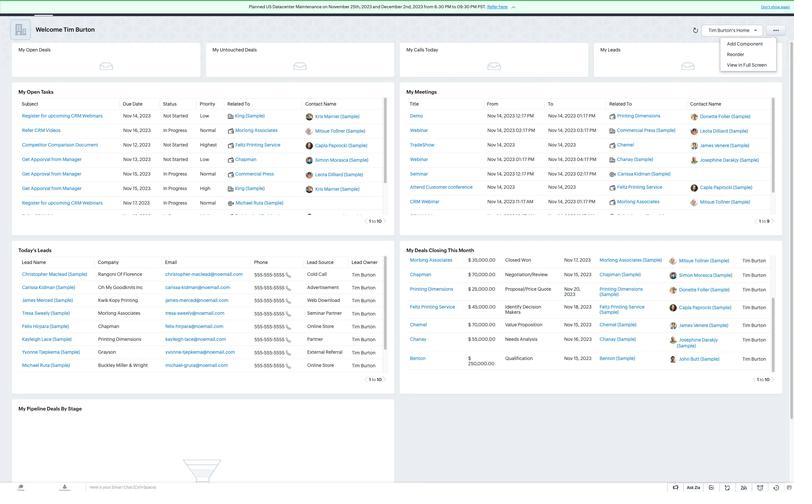 Task type: describe. For each thing, give the bounding box(es) containing it.
kris marrier (sample) link for high
[[315, 187, 360, 192]]

my for my open deals
[[18, 47, 25, 53]]

in for truhlar
[[163, 214, 167, 219]]

1 vertical spatial nov 14, 2023 01:17 pm
[[488, 157, 535, 162]]

from left 6:30
[[424, 4, 434, 9]]

quotes
[[329, 5, 345, 11]]

0 horizontal spatial chapman link
[[228, 157, 257, 163]]

for for nov 17, 2023
[[41, 201, 47, 206]]

profile image
[[765, 3, 775, 13]]

progress for truhlar
[[168, 214, 187, 219]]

5555 for christopher-maclead@noemail.com
[[274, 272, 285, 278]]

2 horizontal spatial chanay
[[617, 157, 634, 162]]

morasca for nov 15, 2023
[[694, 273, 713, 278]]

analytics link
[[264, 0, 294, 16]]

competitor
[[22, 142, 47, 148]]

0 horizontal spatial printing dimensions
[[98, 337, 141, 342]]

1 vertical spatial mitsue tollner (sample) link
[[701, 200, 751, 205]]

0 vertical spatial kidman
[[634, 172, 651, 177]]

2 horizontal spatial mitsue
[[701, 200, 715, 205]]

capla for my open tasks
[[315, 143, 328, 148]]

maintenance
[[296, 4, 322, 9]]

0 horizontal spatial kidman
[[39, 285, 55, 290]]

(sample) inside feltz printing service (sample)
[[600, 310, 619, 315]]

wieser
[[327, 214, 342, 220]]

0 vertical spatial leota dilliard (sample)
[[701, 129, 748, 134]]

sales
[[355, 5, 367, 11]]

capla paprocki (sample) link for my deals closing this month
[[680, 305, 732, 311]]

my for my deals closing this month
[[407, 248, 414, 253]]

kayleigh-lace@noemail.com
[[165, 337, 226, 342]]

0 vertical spatial josephine darakjy (sample) link
[[701, 158, 759, 163]]

high for truhlar
[[200, 214, 210, 219]]

salesinbox
[[468, 5, 491, 11]]

0 horizontal spatial dilliard
[[328, 172, 343, 178]]

0 horizontal spatial nov 14, 2023 11:17 am
[[488, 199, 534, 204]]

1 vertical spatial nov 14, 2023 02:17 pm
[[549, 172, 596, 177]]

0 horizontal spatial feltz printing service
[[235, 142, 280, 148]]

proposal/price quote
[[506, 287, 551, 292]]

0 vertical spatial printing dimensions
[[618, 113, 661, 119]]

3 to from the left
[[627, 102, 632, 107]]

my for my leads
[[601, 47, 607, 53]]

oh my goodknits inc
[[98, 285, 143, 290]]

approval
[[31, 172, 50, 177]]

1 vertical spatial carissa kidman (sample) link
[[22, 285, 75, 290]]

0 horizontal spatial name
[[33, 260, 46, 265]]

manager for high
[[63, 186, 82, 191]]

from for low
[[51, 157, 62, 162]]

won
[[522, 258, 531, 263]]

videos for high
[[46, 214, 61, 219]]

not for nov 12, 2023
[[163, 142, 171, 148]]

christopher-maclead@noemail.com
[[165, 272, 243, 277]]

2 horizontal spatial feltz printing service
[[618, 185, 663, 190]]

1 vertical spatial james venere (sample)
[[680, 323, 729, 328]]

1 for my open tasks
[[369, 219, 371, 224]]

0 vertical spatial leads
[[61, 5, 74, 11]]

kwik kopy printing
[[98, 298, 138, 303]]

grayson
[[98, 350, 116, 355]]

16, for high
[[133, 214, 139, 219]]

proposal/price
[[506, 287, 537, 292]]

tasks
[[41, 89, 54, 95]]

1 vertical spatial donette
[[680, 288, 697, 293]]

mitsue tollner (sample) for normal
[[315, 129, 365, 134]]

tjepkema
[[39, 350, 60, 355]]

1 vertical spatial chapman link
[[410, 272, 431, 278]]

1 horizontal spatial venere
[[715, 143, 730, 148]]

1 horizontal spatial 11:17
[[577, 214, 587, 219]]

butt
[[691, 357, 700, 362]]

0 vertical spatial nov 17, 2023
[[123, 201, 150, 206]]

enterprise-
[[639, 3, 660, 8]]

tresa-sweely@noemail.com
[[165, 311, 225, 316]]

0 vertical spatial josephine
[[701, 158, 722, 163]]

register for upcoming crm webinars link for nov 14, 2023
[[22, 113, 103, 119]]

yvonne-tjepkema@noemail.com
[[165, 350, 235, 355]]

0 vertical spatial printing dimensions link
[[610, 113, 661, 119]]

michael-gruta@noemail.com link
[[165, 363, 228, 368]]

1 horizontal spatial felix
[[618, 214, 628, 219]]

tresa sweely (sample)
[[22, 311, 70, 316]]

1 vertical spatial leota dilliard (sample)
[[315, 172, 363, 178]]

0 horizontal spatial michael ruta (sample) link
[[22, 363, 70, 368]]

online for michael-gruta@noemail.com
[[307, 363, 322, 368]]

lead owner link
[[352, 260, 378, 265]]

add
[[727, 41, 736, 47]]

0 vertical spatial 02:17
[[516, 128, 528, 133]]

my for my calls today
[[407, 47, 413, 53]]

2 vertical spatial morlong associates link
[[410, 258, 453, 263]]

0 vertical spatial chanay (sample) link
[[610, 157, 654, 163]]

1 related from the left
[[228, 102, 244, 107]]

tradeshow
[[410, 142, 435, 148]]

0 vertical spatial chemel link
[[610, 142, 634, 148]]

my for my open tasks
[[18, 89, 26, 95]]

to for today's leads
[[372, 378, 376, 383]]

not for nov 13, 2023
[[163, 157, 171, 162]]

refer for morlong associates
[[22, 128, 34, 133]]

555-555-5555 for tresa-sweely@noemail.com
[[255, 311, 285, 317]]

felix-
[[165, 324, 176, 329]]

1 horizontal spatial michael
[[236, 201, 253, 206]]

nov 20, 2023
[[565, 287, 581, 297]]

2 horizontal spatial name
[[709, 102, 722, 107]]

in progress for michael ruta (sample)
[[163, 201, 187, 206]]

chapman up printing dimensions (sample) link
[[600, 272, 621, 278]]

in progress for king (sample)
[[163, 186, 187, 191]]

don't
[[761, 5, 771, 9]]

1 horizontal spatial felix hirpara (sample) link
[[610, 214, 665, 219]]

my pipeline deals by stage
[[18, 406, 82, 412]]

2 horizontal spatial chemel
[[618, 142, 634, 148]]

0 horizontal spatial james
[[22, 298, 36, 303]]

welcome
[[36, 26, 62, 33]]

nov 14, 2023 12:17 pm for nov 14, 2023 02:17 pm
[[488, 172, 534, 177]]

nov 18, 2023
[[565, 305, 592, 310]]

1 vertical spatial printing dimensions
[[410, 287, 453, 292]]

pipeline
[[27, 406, 46, 412]]

10:17
[[516, 214, 527, 219]]

marrier for low
[[324, 114, 340, 119]]

view in full screen
[[727, 62, 767, 68]]

1 vertical spatial 17,
[[574, 258, 579, 263]]

subject link
[[22, 102, 38, 107]]

needs analysis
[[506, 337, 538, 342]]

1 horizontal spatial chanay
[[600, 337, 616, 342]]

commercial press
[[235, 172, 274, 177]]

not started for nov 13, 2023
[[163, 157, 188, 162]]

john butt (sample) link
[[680, 357, 720, 362]]

0 horizontal spatial feltz printing service link
[[228, 142, 280, 148]]

lead for lead name
[[22, 260, 32, 265]]

setup element
[[748, 0, 761, 16]]

refer crm videos link for normal
[[22, 128, 61, 133]]

2 vertical spatial feltz printing service link
[[410, 305, 455, 310]]

florence
[[123, 272, 142, 277]]

mitsue tollner (sample) for nov 17, 2023
[[680, 258, 730, 264]]

2 horizontal spatial tollner
[[716, 200, 731, 205]]

1 vertical spatial venere
[[694, 323, 709, 328]]

1 vertical spatial donette foller (sample)
[[680, 288, 730, 293]]

campaigns
[[502, 5, 526, 11]]

$ inside $ 250,000.00
[[468, 356, 471, 362]]

king for high
[[235, 186, 245, 191]]

0 horizontal spatial partner
[[307, 337, 323, 342]]

25,000.00
[[472, 287, 496, 292]]

1 vertical spatial michael
[[22, 363, 39, 368]]

13,
[[133, 157, 139, 162]]

company link
[[98, 260, 119, 265]]

1 vertical spatial james venere (sample) link
[[680, 323, 729, 328]]

1 horizontal spatial hirpara
[[629, 214, 645, 219]]

10 for closing
[[765, 378, 770, 383]]

competitor comparison document
[[22, 142, 98, 148]]

capla paprocki (sample) link for my open tasks
[[315, 143, 368, 148]]

1 vertical spatial michael ruta (sample)
[[22, 363, 70, 368]]

0 horizontal spatial carissa kidman (sample)
[[22, 285, 75, 290]]

1 vertical spatial printing dimensions link
[[410, 287, 453, 292]]

2023 inside nov 20, 2023
[[565, 292, 576, 297]]

0 vertical spatial morlong associates link
[[228, 128, 278, 134]]

2 related from the left
[[610, 102, 626, 107]]

feltz printing service (sample) link
[[600, 305, 645, 315]]

in
[[739, 62, 743, 68]]

1 truhlar from the left
[[235, 214, 250, 219]]

1 horizontal spatial felix hirpara (sample)
[[618, 214, 665, 219]]

1 horizontal spatial nov 17, 2023
[[565, 258, 591, 263]]

darakjy for bottom "josephine darakjy (sample)" link
[[702, 338, 718, 343]]

0 horizontal spatial ruta
[[40, 363, 50, 368]]

2 contact name link from the left
[[691, 102, 722, 107]]

store for felix-hirpara@noemail.com
[[323, 324, 334, 329]]

1 horizontal spatial leota
[[701, 129, 713, 134]]

is
[[99, 486, 102, 490]]

1 vertical spatial mitsue tollner (sample)
[[701, 200, 751, 205]]

2 vertical spatial nov 16, 2023
[[565, 337, 592, 342]]

am for nov 14, 2023 01:17 pm
[[527, 199, 534, 204]]

capla paprocki (sample) for my open tasks
[[315, 143, 368, 148]]

03:17
[[577, 128, 589, 133]]

0 vertical spatial chanay (sample)
[[617, 157, 654, 162]]

555-555-5555 for james-merced@noemail.com
[[255, 298, 285, 304]]

5555 for carissa-kidman@noemail.com
[[274, 285, 285, 291]]

simon morasca (sample) for low
[[315, 158, 369, 163]]

kayleigh lace (sample)
[[22, 337, 72, 342]]

deals for my untouched deals
[[245, 47, 257, 53]]

morasca for low
[[330, 158, 349, 163]]

1 horizontal spatial donette
[[701, 114, 718, 119]]

full
[[744, 62, 751, 68]]

nov inside nov 20, 2023
[[565, 287, 573, 292]]

0 vertical spatial nov 14, 2023 02:17 pm
[[488, 128, 535, 133]]

nov 14, 2023 01:17 pm for pm
[[549, 113, 596, 119]]

commercial press (sample)
[[617, 128, 676, 133]]

phone link
[[254, 260, 268, 265]]

chapman down closing
[[410, 272, 431, 278]]

priority
[[200, 102, 215, 107]]

0 vertical spatial james venere (sample)
[[701, 143, 750, 148]]

screen
[[752, 62, 767, 68]]

$ 25,000.00
[[468, 287, 496, 292]]

deals left closing
[[415, 248, 428, 253]]

register for upcoming crm webinars link for nov 17, 2023
[[22, 201, 103, 206]]

call
[[319, 272, 327, 277]]

1 get from the top
[[22, 157, 30, 162]]

products link
[[294, 0, 324, 16]]

printing inside printing dimensions (sample)
[[600, 287, 617, 292]]

progress for king
[[168, 186, 187, 191]]

2 horizontal spatial feltz printing service link
[[610, 185, 663, 190]]

benton for benton (sample)
[[600, 356, 616, 362]]

james merced (sample)
[[22, 298, 73, 303]]

1 horizontal spatial james
[[680, 323, 693, 328]]

closing
[[429, 248, 447, 253]]

contacts image
[[44, 483, 86, 493]]

today
[[425, 47, 438, 53]]

tresa-sweely@noemail.com link
[[165, 311, 225, 316]]

0 vertical spatial carissa kidman (sample) link
[[610, 172, 671, 177]]

2 vertical spatial 16,
[[574, 337, 580, 342]]

0 horizontal spatial felix hirpara (sample)
[[22, 324, 69, 329]]

1 contact name link from the left
[[305, 102, 336, 107]]

king (sample) for low
[[235, 113, 265, 119]]

title link
[[410, 102, 419, 107]]

tresa sweely (sample) link
[[22, 311, 70, 316]]

trial
[[660, 3, 669, 8]]

1 for today's leads
[[369, 378, 371, 383]]

apporval for nov 15, 2023
[[31, 186, 50, 191]]

18,
[[574, 305, 580, 310]]

my for my untouched deals
[[213, 47, 219, 53]]

here
[[90, 486, 98, 490]]

0 vertical spatial james
[[701, 143, 714, 148]]

1 vertical spatial paprocki
[[714, 185, 733, 191]]

1 vertical spatial leota dilliard (sample) link
[[315, 172, 363, 178]]

register for nov 17, 2023
[[22, 201, 40, 206]]

my for my pipeline deals by stage
[[18, 406, 26, 412]]

lead owner
[[352, 260, 378, 265]]

1 vertical spatial chanay (sample) link
[[600, 337, 636, 342]]

progress for morlong
[[168, 128, 187, 133]]

calls
[[414, 47, 424, 53]]

sales orders
[[355, 5, 382, 11]]

morlong associates (sample)
[[600, 258, 662, 263]]

manager for normal
[[62, 172, 81, 177]]

0 vertical spatial 11:17
[[516, 199, 526, 204]]

get apporval from manager link for nov 15, 2023
[[22, 186, 82, 191]]

refer crm videos for normal
[[22, 128, 61, 133]]

1 horizontal spatial nov 14, 2023 11:17 am
[[549, 214, 595, 219]]

1 vertical spatial capla paprocki (sample)
[[701, 185, 753, 191]]

stage
[[68, 406, 82, 412]]

kayleigh lace (sample) link
[[22, 337, 72, 342]]

0 vertical spatial 17,
[[133, 201, 138, 206]]

campaigns link
[[496, 0, 532, 16]]

lace
[[41, 337, 52, 342]]

1 to from the left
[[245, 102, 250, 107]]

commercial for commercial press (sample)
[[617, 128, 644, 133]]

my calls today
[[407, 47, 438, 53]]

hirpara@noemail.com
[[176, 324, 223, 329]]

advertisement
[[307, 285, 339, 290]]

commercial for commercial press
[[235, 172, 262, 177]]

identify decision makers
[[506, 305, 542, 315]]

open for tasks
[[27, 89, 40, 95]]

felix-hirpara@noemail.com
[[165, 324, 223, 329]]

get for king
[[22, 186, 30, 191]]

today's
[[18, 248, 37, 253]]

0 horizontal spatial chemel
[[410, 323, 427, 328]]

0 vertical spatial donette foller (sample) link
[[701, 114, 751, 119]]

1 horizontal spatial michael ruta (sample) link
[[228, 201, 283, 206]]

$ for needs
[[468, 337, 471, 342]]

seminar partner
[[307, 311, 342, 316]]

closed
[[506, 258, 521, 263]]

lace@noemail.com
[[185, 337, 226, 342]]

1 vertical spatial hirpara
[[33, 324, 49, 329]]

low for chapman
[[200, 157, 209, 162]]

sweely@noemail.com
[[177, 311, 225, 316]]

0 vertical spatial donette foller (sample)
[[701, 114, 751, 119]]

1 horizontal spatial partner
[[326, 311, 342, 316]]

november
[[329, 4, 350, 9]]

orders for purchase orders
[[414, 5, 429, 11]]

1 vertical spatial 01:17
[[516, 157, 527, 162]]

low for king (sample)
[[200, 113, 209, 119]]

1 vertical spatial chemel link
[[410, 323, 427, 328]]



Task type: vqa. For each thing, say whether or not it's contained in the screenshot.


Task type: locate. For each thing, give the bounding box(es) containing it.
2 get from the top
[[22, 172, 30, 177]]

negotiation/review
[[506, 272, 548, 278]]

4 555-555-5555 from the top
[[255, 311, 285, 317]]

1 normal from the top
[[200, 128, 216, 133]]

tradeshow link
[[410, 142, 435, 148]]

from down get approval from manager link
[[51, 186, 62, 191]]

7 $ from the top
[[468, 356, 471, 362]]

seminar down "web"
[[307, 311, 325, 316]]

king (sample) link for low
[[228, 113, 265, 119]]

3 5555 from the top
[[274, 298, 285, 304]]

2 kris from the top
[[315, 187, 323, 192]]

decision
[[523, 305, 542, 310]]

lead name
[[22, 260, 46, 265]]

(sample) inside printing dimensions (sample)
[[600, 292, 619, 297]]

get apporval from manager for nov 15, 2023
[[22, 186, 82, 191]]

0 vertical spatial refer
[[487, 4, 498, 9]]

mitsue tollner (sample) link for normal
[[315, 129, 365, 134]]

tollner for nov 17, 2023
[[695, 258, 710, 264]]

0 horizontal spatial leads
[[38, 248, 52, 253]]

2 get apporval from manager link from the top
[[22, 186, 82, 191]]

1 horizontal spatial mitsue
[[680, 258, 694, 264]]

low down priority
[[200, 113, 209, 119]]

in for michael
[[163, 201, 167, 206]]

1 vertical spatial 12:17
[[516, 172, 526, 177]]

burton
[[75, 26, 95, 33], [752, 258, 767, 264], [361, 272, 376, 278], [752, 273, 767, 278], [361, 285, 376, 291], [752, 287, 767, 293], [361, 298, 376, 304], [752, 305, 767, 310], [361, 311, 376, 317], [752, 323, 767, 328], [361, 324, 376, 330], [361, 337, 376, 343], [752, 338, 767, 343], [361, 350, 376, 356], [752, 357, 767, 362], [361, 363, 376, 369]]

get apporval from manager link down get approval from manager link
[[22, 186, 82, 191]]

0 vertical spatial online store
[[307, 324, 334, 329]]

chanay (sample) down commercial press (sample) link
[[617, 157, 654, 162]]

0 horizontal spatial carissa
[[22, 285, 38, 290]]

1 horizontal spatial lead
[[307, 260, 318, 265]]

chemel
[[618, 142, 634, 148], [410, 323, 427, 328], [600, 323, 617, 328]]

0 horizontal spatial felix hirpara (sample) link
[[22, 324, 69, 329]]

james venere (sample) link
[[701, 143, 750, 148], [680, 323, 729, 328]]

2 not started from the top
[[163, 142, 188, 148]]

orders inside the purchase orders link
[[414, 5, 429, 11]]

upcoming down tasks
[[48, 113, 70, 119]]

04:17
[[577, 157, 589, 162]]

4 in progress from the top
[[163, 201, 187, 206]]

4 $ from the top
[[468, 305, 471, 310]]

2 vertical spatial get
[[22, 186, 30, 191]]

leota
[[701, 129, 713, 134], [315, 172, 327, 178]]

1 refer crm videos from the top
[[22, 128, 61, 133]]

6 5555 from the top
[[274, 337, 285, 343]]

deals for my pipeline deals by stage
[[47, 406, 60, 412]]

5555 for james-merced@noemail.com
[[274, 298, 285, 304]]

0 horizontal spatial michael ruta (sample)
[[22, 363, 70, 368]]

2 webinars from the top
[[82, 201, 103, 206]]

simon for low
[[315, 158, 329, 163]]

register for nov 14, 2023
[[22, 113, 40, 119]]

1 vertical spatial press
[[263, 172, 274, 177]]

ruta up the and
[[254, 201, 263, 206]]

5 $ from the top
[[468, 323, 471, 328]]

normal for michael
[[200, 201, 216, 206]]

not
[[163, 113, 171, 119], [163, 142, 171, 148], [163, 157, 171, 162]]

miller
[[116, 363, 128, 368]]

2 horizontal spatial lead
[[352, 260, 362, 265]]

upcoming for nov 14, 2023
[[48, 113, 70, 119]]

seminar
[[410, 172, 428, 177], [307, 311, 325, 316]]

and
[[373, 4, 381, 9]]

open down welcome
[[26, 47, 38, 53]]

1 register from the top
[[22, 113, 40, 119]]

lead left owner
[[352, 260, 362, 265]]

my leads
[[601, 47, 621, 53]]

0 horizontal spatial commercial
[[235, 172, 262, 177]]

title
[[410, 102, 419, 107]]

started for nov 14, 2023
[[172, 113, 188, 119]]

referral
[[326, 350, 343, 355]]

not right nov 12, 2023
[[163, 142, 171, 148]]

1 vertical spatial crm webinar
[[410, 214, 440, 219]]

0 vertical spatial low
[[200, 113, 209, 119]]

1 vertical spatial carissa
[[22, 285, 38, 290]]

status
[[163, 102, 177, 107]]

1 to 10 for tasks
[[369, 219, 382, 224]]

2 in from the top
[[163, 172, 167, 177]]

1 vertical spatial josephine
[[680, 338, 701, 343]]

0 vertical spatial 12:17
[[516, 113, 526, 119]]

1 king from the top
[[235, 113, 245, 119]]

deals left by
[[47, 406, 60, 412]]

refer crm videos
[[22, 128, 61, 133], [22, 214, 61, 219]]

low down highest
[[200, 157, 209, 162]]

0 vertical spatial michael ruta (sample) link
[[228, 201, 283, 206]]

4 in from the top
[[163, 201, 167, 206]]

seminar for seminar link
[[410, 172, 428, 177]]

2 crm webinar from the top
[[410, 214, 440, 219]]

get apporval from manager for nov 13, 2023
[[22, 157, 82, 162]]

1 contact from the left
[[305, 102, 323, 107]]

online store down external referral
[[307, 363, 334, 368]]

ruta
[[254, 201, 263, 206], [40, 363, 50, 368]]

michael up the and
[[236, 201, 253, 206]]

0 vertical spatial register for upcoming crm webinars
[[22, 113, 103, 119]]

register down approval
[[22, 201, 40, 206]]

14,
[[133, 113, 139, 119], [497, 113, 503, 119], [558, 113, 564, 119], [497, 128, 503, 133], [558, 128, 564, 133], [497, 142, 503, 148], [558, 142, 564, 148], [497, 157, 503, 162], [558, 157, 564, 162], [497, 172, 503, 177], [558, 172, 564, 177], [497, 185, 503, 190], [558, 185, 564, 190], [497, 199, 503, 204], [558, 199, 564, 204], [497, 214, 503, 219], [558, 214, 564, 219]]

8 555-555-5555 from the top
[[255, 363, 285, 369]]

1 get apporval from manager from the top
[[22, 157, 82, 162]]

0 horizontal spatial morasca
[[330, 158, 349, 163]]

signals element
[[708, 0, 720, 16]]

$ for proposal/price
[[468, 287, 471, 292]]

due date link
[[123, 102, 143, 107]]

online store for michael-gruta@noemail.com
[[307, 363, 334, 368]]

5555 for michael-gruta@noemail.com
[[274, 363, 285, 369]]

capla for my deals closing this month
[[680, 305, 692, 311]]

register for upcoming crm webinars down tasks
[[22, 113, 103, 119]]

2 5555 from the top
[[274, 285, 285, 291]]

nov 15, 2023 for chemel
[[565, 323, 592, 328]]

crm webinar for nov 14, 2023 10:17 am
[[410, 214, 440, 219]]

not for nov 14, 2023
[[163, 113, 171, 119]]

benton (sample)
[[600, 356, 636, 362]]

store for michael-gruta@noemail.com
[[323, 363, 334, 368]]

1 vertical spatial open
[[27, 89, 40, 95]]

get for commercial
[[22, 172, 30, 177]]

0 horizontal spatial nov 17, 2023
[[123, 201, 150, 206]]

get apporval from manager link up get approval from manager
[[22, 157, 82, 162]]

store down external referral
[[323, 363, 334, 368]]

1 videos from the top
[[46, 128, 61, 133]]

crm webinar link
[[410, 199, 440, 204], [410, 214, 440, 219]]

search element
[[694, 0, 708, 16]]

chapman link up the commercial press link
[[228, 157, 257, 163]]

for down tasks
[[41, 113, 47, 119]]

0 vertical spatial seminar
[[410, 172, 428, 177]]

darakjy inside josephine darakjy (sample)
[[702, 338, 718, 343]]

nov 14, 2023
[[123, 113, 151, 119], [488, 142, 515, 148], [549, 142, 576, 148], [488, 185, 515, 190], [549, 185, 576, 190]]

1 contact name from the left
[[305, 102, 336, 107]]

king
[[235, 113, 245, 119], [235, 186, 245, 191]]

$ 70,000.00 up $ 55,000.00
[[468, 323, 496, 328]]

4 5555 from the top
[[274, 311, 285, 317]]

truhlar right the and
[[261, 214, 276, 219]]

1 related to from the left
[[228, 102, 250, 107]]

$
[[468, 258, 471, 263], [468, 272, 471, 278], [468, 287, 471, 292], [468, 305, 471, 310], [468, 323, 471, 328], [468, 337, 471, 342], [468, 356, 471, 362]]

marrier
[[324, 114, 340, 119], [324, 187, 340, 192]]

ruta down tjepkema
[[40, 363, 50, 368]]

chapman link down closing
[[410, 272, 431, 278]]

get apporval from manager link for nov 13, 2023
[[22, 157, 82, 162]]

1 horizontal spatial michael ruta (sample)
[[236, 201, 283, 206]]

in for morlong
[[163, 128, 167, 133]]

0 horizontal spatial simon morasca (sample) link
[[315, 158, 369, 163]]

yvonne tjepkema (sample) link
[[22, 350, 80, 355]]

to for my deals closing this month
[[760, 378, 764, 383]]

reports link
[[236, 0, 264, 16]]

oh
[[98, 285, 105, 290]]

due date
[[123, 102, 143, 107]]

apporval down approval
[[31, 186, 50, 191]]

2 kris marrier (sample) link from the top
[[315, 187, 360, 192]]

1 not started from the top
[[163, 113, 188, 119]]

external
[[307, 350, 325, 355]]

6:30
[[435, 4, 444, 9]]

2 horizontal spatial capla
[[701, 185, 713, 191]]

2 normal from the top
[[200, 172, 216, 177]]

1 $ 70,000.00 from the top
[[468, 272, 496, 278]]

2 king from the top
[[235, 186, 245, 191]]

register for upcoming crm webinars link down tasks
[[22, 113, 103, 119]]

from for high
[[51, 186, 62, 191]]

commercial
[[617, 128, 644, 133], [235, 172, 262, 177]]

orders right 2nd,
[[414, 5, 429, 11]]

create menu image
[[682, 4, 690, 12]]

4 progress from the top
[[168, 201, 187, 206]]

0 vertical spatial michael
[[236, 201, 253, 206]]

register
[[22, 113, 40, 119], [22, 201, 40, 206]]

0 horizontal spatial related to
[[228, 102, 250, 107]]

nov 14, 2023 12:17 pm for nov 14, 2023 01:17 pm
[[488, 113, 534, 119]]

paprocki
[[329, 143, 348, 148], [714, 185, 733, 191], [693, 305, 712, 311]]

chanay (sample) link down commercial press (sample) link
[[610, 157, 654, 163]]

0 vertical spatial not
[[163, 113, 171, 119]]

2 vertical spatial manager
[[63, 186, 82, 191]]

attend customer conference link
[[410, 185, 473, 190]]

chapman (sample)
[[600, 272, 641, 278]]

mitsue for normal
[[315, 129, 330, 134]]

7 555-555-5555 from the top
[[255, 350, 285, 356]]

progress for michael
[[168, 201, 187, 206]]

james-
[[165, 298, 180, 303]]

555-555-5555 for felix-hirpara@noemail.com
[[255, 324, 285, 330]]

michael-gruta@noemail.com
[[165, 363, 228, 368]]

external referral
[[307, 350, 343, 355]]

michael
[[236, 201, 253, 206], [22, 363, 39, 368]]

5 in progress from the top
[[163, 214, 187, 219]]

2 vertical spatial mitsue tollner (sample)
[[680, 258, 730, 264]]

1 vertical spatial donette foller (sample) link
[[680, 288, 730, 293]]

partner
[[326, 311, 342, 316], [307, 337, 323, 342]]

nov 14, 2023 03:17 pm
[[549, 128, 597, 133]]

1 horizontal spatial related to link
[[610, 102, 632, 107]]

2 vertical spatial feltz printing service
[[410, 305, 455, 310]]

register for upcoming crm webinars down get approval from manager
[[22, 201, 103, 206]]

2 $ 70,000.00 from the top
[[468, 323, 496, 328]]

crm webinar for nov 14, 2023 11:17 am
[[410, 199, 440, 204]]

2 related to link from the left
[[610, 102, 632, 107]]

mitsue tollner (sample) link for nov 17, 2023
[[680, 258, 730, 264]]

0 vertical spatial open
[[26, 47, 38, 53]]

chapman up the commercial press link
[[235, 157, 257, 162]]

progress
[[168, 128, 187, 133], [168, 172, 187, 177], [168, 186, 187, 191], [168, 201, 187, 206], [168, 214, 187, 219]]

5 progress from the top
[[168, 214, 187, 219]]

simon morasca (sample) link for low
[[315, 158, 369, 163]]

crm webinar link for nov 14, 2023 10:17 am
[[410, 214, 440, 219]]

marketplace element
[[734, 0, 748, 16]]

$ left 55,000.00 at the right of page
[[468, 337, 471, 342]]

6 $ from the top
[[468, 337, 471, 342]]

maclead@noemail.com
[[192, 272, 243, 277]]

$ down $ 55,000.00
[[468, 356, 471, 362]]

contact name
[[305, 102, 336, 107], [691, 102, 722, 107]]

1 horizontal spatial dilliard
[[713, 129, 728, 134]]

enterprise-trial upgrade
[[639, 3, 669, 13]]

register down the subject link at the top left of the page
[[22, 113, 40, 119]]

to for my open tasks
[[372, 219, 376, 224]]

michael ruta (sample) link up the and
[[228, 201, 283, 206]]

2 vertical spatial capla paprocki (sample) link
[[680, 305, 732, 311]]

2 refer crm videos from the top
[[22, 214, 61, 219]]

james merced (sample) link
[[22, 298, 73, 303]]

crm webinar link for nov 14, 2023 11:17 am
[[410, 199, 440, 204]]

1 refer crm videos link from the top
[[22, 128, 61, 133]]

0 vertical spatial james venere (sample) link
[[701, 143, 750, 148]]

$ left 25,000.00
[[468, 287, 471, 292]]

1 register for upcoming crm webinars link from the top
[[22, 113, 103, 119]]

1 vertical spatial feltz printing service link
[[610, 185, 663, 190]]

1 low from the top
[[200, 113, 209, 119]]

orders inside sales orders link
[[368, 5, 382, 11]]

started for nov 13, 2023
[[172, 157, 188, 162]]

2 register for upcoming crm webinars from the top
[[22, 201, 103, 206]]

1 related to link from the left
[[228, 102, 250, 107]]

from down competitor comparison document link
[[51, 157, 62, 162]]

webinars for nov 17, 2023
[[82, 201, 103, 206]]

get apporval from manager down get approval from manager link
[[22, 186, 82, 191]]

16, for normal
[[133, 128, 139, 133]]

not right nov 13, 2023
[[163, 157, 171, 162]]

0 vertical spatial dilliard
[[713, 129, 728, 134]]

3 in progress from the top
[[163, 186, 187, 191]]

simon morasca (sample)
[[315, 158, 369, 163], [680, 273, 733, 278]]

0 horizontal spatial printing dimensions link
[[410, 287, 453, 292]]

0 vertical spatial foller
[[719, 114, 731, 119]]

commercial inside commercial press (sample) link
[[617, 128, 644, 133]]

$ up $ 25,000.00
[[468, 272, 471, 278]]

2 truhlar from the left
[[261, 214, 276, 219]]

leota dilliard (sample) link
[[701, 129, 748, 134], [315, 172, 363, 178]]

2 upcoming from the top
[[48, 201, 70, 206]]

1 vertical spatial normal
[[200, 172, 216, 177]]

0 horizontal spatial simon morasca (sample)
[[315, 158, 369, 163]]

value
[[506, 323, 517, 328]]

2 lead from the left
[[307, 260, 318, 265]]

1 70,000.00 from the top
[[472, 272, 496, 278]]

1 king (sample) link from the top
[[228, 113, 265, 119]]

1 vertical spatial morasca
[[694, 273, 713, 278]]

michael down yvonne
[[22, 363, 39, 368]]

1 vertical spatial leota
[[315, 172, 327, 178]]

status link
[[163, 102, 177, 107]]

1 vertical spatial partner
[[307, 337, 323, 342]]

press inside commercial press (sample) link
[[644, 128, 656, 133]]

partner down download
[[326, 311, 342, 316]]

$ down the month
[[468, 258, 471, 263]]

kris for low
[[315, 114, 323, 119]]

$ for value
[[468, 323, 471, 328]]

1 horizontal spatial chapman link
[[410, 272, 431, 278]]

normal for morlong
[[200, 128, 216, 133]]

kayleigh-
[[165, 337, 185, 342]]

1 vertical spatial michael ruta (sample) link
[[22, 363, 70, 368]]

2 contact name from the left
[[691, 102, 722, 107]]

$ left 45,000.00
[[468, 305, 471, 310]]

2 benton from the left
[[600, 356, 616, 362]]

from link
[[487, 102, 498, 107]]

register for upcoming crm webinars link down get approval from manager
[[22, 201, 103, 206]]

webinar link up seminar link
[[410, 157, 428, 162]]

tollner for normal
[[331, 129, 345, 134]]

1 horizontal spatial simon morasca (sample)
[[680, 273, 733, 278]]

for for nov 14, 2023
[[41, 113, 47, 119]]

1 high from the top
[[200, 186, 210, 191]]

high for king
[[200, 186, 210, 191]]

my open tasks
[[18, 89, 54, 95]]

chanay (sample) link down chemel (sample) link
[[600, 337, 636, 342]]

1 for from the top
[[41, 113, 47, 119]]

2 not from the top
[[163, 142, 171, 148]]

morlong associates (sample) link
[[600, 258, 662, 263]]

chemel link up 'chanay' link
[[410, 323, 427, 328]]

lead down today's
[[22, 260, 32, 265]]

1 apporval from the top
[[31, 157, 50, 162]]

cold
[[307, 272, 318, 277]]

orders for sales orders
[[368, 5, 382, 11]]

truhlar left the and
[[235, 214, 250, 219]]

02:17
[[516, 128, 528, 133], [577, 172, 589, 177]]

josephine darakjy (sample) link
[[701, 158, 759, 163], [677, 338, 718, 349]]

service inside feltz printing service (sample)
[[629, 305, 645, 310]]

nov 14, 2023 02:17 pm down from
[[488, 128, 535, 133]]

1 555-555-5555 from the top
[[255, 272, 285, 278]]

john
[[680, 357, 690, 362]]

70,000.00 up 55,000.00 at the right of page
[[472, 323, 496, 328]]

chemel down the feltz printing service (sample) link
[[600, 323, 617, 328]]

get down get approval from manager
[[22, 186, 30, 191]]

555-555-5555 for yvonne-tjepkema@noemail.com
[[255, 350, 285, 356]]

orders right sales
[[368, 5, 382, 11]]

felix hirpara (sample) link
[[610, 214, 665, 219], [22, 324, 69, 329]]

started for nov 12, 2023
[[172, 142, 188, 148]]

2 $ from the top
[[468, 272, 471, 278]]

online down external
[[307, 363, 322, 368]]

open for deals
[[26, 47, 38, 53]]

0 vertical spatial feltz printing service link
[[228, 142, 280, 148]]

0 vertical spatial upcoming
[[48, 113, 70, 119]]

videos
[[46, 128, 61, 133], [46, 214, 61, 219]]

0 vertical spatial for
[[41, 113, 47, 119]]

for down approval
[[41, 201, 47, 206]]

dimensions inside printing dimensions (sample)
[[618, 287, 643, 292]]

chanay (sample) down chemel (sample) link
[[600, 337, 636, 342]]

reports
[[242, 5, 258, 11]]

to for my meetings
[[762, 219, 766, 224]]

1 nov 14, 2023 12:17 pm from the top
[[488, 113, 534, 119]]

0 vertical spatial simon
[[315, 158, 329, 163]]

1 vertical spatial chanay (sample)
[[600, 337, 636, 342]]

webinars for nov 14, 2023
[[82, 113, 103, 119]]

darakjy for top "josephine darakjy (sample)" link
[[723, 158, 739, 163]]

70,000.00 up 25,000.00
[[472, 272, 496, 278]]

proposition
[[518, 323, 543, 328]]

carissa-kidman@noemail.com
[[165, 285, 230, 290]]

10
[[377, 219, 382, 224], [377, 378, 382, 383], [765, 378, 770, 383]]

michael ruta (sample) up truhlar and truhlar attys
[[236, 201, 283, 206]]

from right approval
[[51, 172, 61, 177]]

apporval up approval
[[31, 157, 50, 162]]

2 store from the top
[[323, 363, 334, 368]]

7 5555 from the top
[[274, 350, 285, 356]]

2 king (sample) link from the top
[[228, 186, 265, 192]]

chapman link
[[228, 157, 257, 163], [410, 272, 431, 278]]

1 to 10
[[369, 219, 382, 224], [369, 378, 382, 383], [757, 378, 770, 383]]

us
[[266, 4, 272, 9]]

get down the competitor
[[22, 157, 30, 162]]

12:17
[[516, 113, 526, 119], [516, 172, 526, 177]]

deals right untouched
[[245, 47, 257, 53]]

0 vertical spatial king
[[235, 113, 245, 119]]

1 vertical spatial capla
[[701, 185, 713, 191]]

closed won
[[506, 258, 531, 263]]

simon morasca (sample) link for nov 15, 2023
[[680, 273, 733, 278]]

get apporval from manager up get approval from manager
[[22, 157, 82, 162]]

lead for lead owner
[[352, 260, 362, 265]]

1 horizontal spatial contact name link
[[691, 102, 722, 107]]

1 store from the top
[[323, 324, 334, 329]]

2 vertical spatial capla
[[680, 305, 692, 311]]

1 in from the top
[[163, 128, 167, 133]]

$ 45,000.00
[[468, 305, 496, 310]]

555-
[[255, 272, 264, 278], [264, 272, 274, 278], [255, 285, 264, 291], [264, 285, 274, 291], [255, 298, 264, 304], [264, 298, 274, 304], [255, 311, 264, 317], [264, 311, 274, 317], [255, 324, 264, 330], [264, 324, 274, 330], [255, 337, 264, 343], [264, 337, 274, 343], [255, 350, 264, 356], [264, 350, 274, 356], [255, 363, 264, 369], [264, 363, 274, 369]]

online down seminar partner on the bottom left of the page
[[307, 324, 322, 329]]

0 vertical spatial apporval
[[31, 157, 50, 162]]

1 horizontal spatial ruta
[[254, 201, 263, 206]]

open up subject
[[27, 89, 40, 95]]

2 horizontal spatial leads
[[608, 47, 621, 53]]

555-555-5555 for kayleigh-lace@noemail.com
[[255, 337, 285, 343]]

0 horizontal spatial to
[[245, 102, 250, 107]]

2 in progress from the top
[[163, 172, 187, 177]]

michael ruta (sample) down tjepkema
[[22, 363, 70, 368]]

1 vertical spatial low
[[200, 157, 209, 162]]

chemel up 'chanay' link
[[410, 323, 427, 328]]

1 horizontal spatial leota dilliard (sample) link
[[701, 129, 748, 134]]

chapman up grayson
[[98, 324, 119, 329]]

email
[[165, 260, 177, 265]]

partner up external
[[307, 337, 323, 342]]

1 upcoming from the top
[[48, 113, 70, 119]]

2 refer crm videos link from the top
[[22, 214, 61, 219]]

1 progress from the top
[[168, 128, 187, 133]]

deals down welcome
[[39, 47, 51, 53]]

chats image
[[0, 483, 42, 493]]

nov 15, 2023 for benton
[[565, 356, 592, 362]]

2 crm webinar link from the top
[[410, 214, 440, 219]]

0 vertical spatial get apporval from manager link
[[22, 157, 82, 162]]

get left approval
[[22, 172, 30, 177]]

foller for the top donette foller (sample) link
[[719, 114, 731, 119]]

2 started from the top
[[172, 142, 188, 148]]

1 register for upcoming crm webinars from the top
[[22, 113, 103, 119]]

1 for my deals closing this month
[[757, 378, 759, 383]]

1 horizontal spatial carissa
[[618, 172, 634, 177]]

online store for felix-hirpara@noemail.com
[[307, 324, 334, 329]]

2 online from the top
[[307, 363, 322, 368]]

(ctrl+space)
[[133, 486, 156, 490]]

goodknits
[[113, 285, 135, 290]]

1 horizontal spatial chemel
[[600, 323, 617, 328]]

capla paprocki (sample) for my deals closing this month
[[680, 305, 732, 311]]

chemel down commercial press (sample) link
[[618, 142, 634, 148]]

1 vertical spatial register for upcoming crm webinars link
[[22, 201, 103, 206]]

apporval for nov 13, 2023
[[31, 157, 50, 162]]

commercial inside the commercial press link
[[235, 172, 262, 177]]

chapman (sample) link
[[600, 272, 641, 278]]

capla
[[315, 143, 328, 148], [701, 185, 713, 191], [680, 305, 692, 311]]

0 horizontal spatial chanay
[[410, 337, 427, 342]]

nov 16, 2023 for normal
[[123, 128, 151, 133]]

1 lead from the left
[[22, 260, 32, 265]]

1 vertical spatial kris marrier (sample) link
[[315, 187, 360, 192]]

3 555-555-5555 from the top
[[255, 298, 285, 304]]

1 webinars from the top
[[82, 113, 103, 119]]

webinar link down demo
[[410, 128, 428, 133]]

michael ruta (sample) link down tjepkema
[[22, 363, 70, 368]]

20,
[[574, 287, 581, 292]]

get apporval from manager link
[[22, 157, 82, 162], [22, 186, 82, 191]]

upcoming down get approval from manager
[[48, 201, 70, 206]]

seminar up attend
[[410, 172, 428, 177]]

2 register from the top
[[22, 201, 40, 206]]

lead up cold
[[307, 260, 318, 265]]

foller for donette foller (sample) link to the bottom
[[698, 288, 710, 293]]

3 not started from the top
[[163, 157, 188, 162]]

2 marrier from the top
[[324, 187, 340, 192]]

0 vertical spatial carissa kidman (sample)
[[618, 172, 671, 177]]

2 king (sample) from the top
[[235, 186, 265, 191]]

(sample)
[[246, 113, 265, 119], [341, 114, 360, 119], [732, 114, 751, 119], [657, 128, 676, 133], [346, 129, 365, 134], [729, 129, 748, 134], [348, 143, 368, 148], [731, 143, 750, 148], [634, 157, 654, 162], [349, 158, 369, 163], [740, 158, 759, 163], [652, 172, 671, 177], [344, 172, 363, 178], [734, 185, 753, 191], [246, 186, 265, 191], [341, 187, 360, 192], [731, 200, 751, 205], [264, 201, 283, 206], [646, 214, 665, 219], [343, 214, 362, 220], [643, 258, 662, 263], [710, 258, 730, 264], [68, 272, 87, 277], [622, 272, 641, 278], [714, 273, 733, 278], [56, 285, 75, 290], [711, 288, 730, 293], [600, 292, 619, 297], [54, 298, 73, 303], [713, 305, 732, 311], [600, 310, 619, 315], [51, 311, 70, 316], [618, 323, 637, 328], [710, 323, 729, 328], [50, 324, 69, 329], [53, 337, 72, 342], [617, 337, 636, 342], [677, 344, 696, 349], [61, 350, 80, 355], [617, 356, 636, 362], [701, 357, 720, 362], [51, 363, 70, 368]]

2 horizontal spatial to
[[627, 102, 632, 107]]

in progress for morlong associates
[[163, 128, 187, 133]]

nov 15, 2023 for chapman
[[565, 272, 592, 278]]

1 $ from the top
[[468, 258, 471, 263]]

15, for chemel
[[574, 323, 580, 328]]

related
[[228, 102, 244, 107], [610, 102, 626, 107]]

press inside the commercial press link
[[263, 172, 274, 177]]

2 vertical spatial paprocki
[[693, 305, 712, 311]]

nov 14, 2023 11:17 am
[[488, 199, 534, 204], [549, 214, 595, 219]]

chemel link down commercial press (sample) link
[[610, 142, 634, 148]]

2 get apporval from manager from the top
[[22, 186, 82, 191]]

not down status link
[[163, 113, 171, 119]]

get apporval from manager
[[22, 157, 82, 162], [22, 186, 82, 191]]

1 vertical spatial king
[[235, 186, 245, 191]]

1 online store from the top
[[307, 324, 334, 329]]

1 marrier from the top
[[324, 114, 340, 119]]

1 vertical spatial high
[[200, 214, 210, 219]]

my for my meetings
[[407, 89, 414, 95]]

$ up $ 55,000.00
[[468, 323, 471, 328]]

create menu element
[[678, 0, 694, 16]]

simon morasca (sample) for nov 15, 2023
[[680, 273, 733, 278]]

2 related to from the left
[[610, 102, 632, 107]]

2 555-555-5555 from the top
[[255, 285, 285, 291]]

2 to from the left
[[548, 102, 554, 107]]

1 online from the top
[[307, 324, 322, 329]]

0 vertical spatial carissa
[[618, 172, 634, 177]]

0 vertical spatial get
[[22, 157, 30, 162]]

2 contact from the left
[[691, 102, 708, 107]]

1 vertical spatial james
[[22, 298, 36, 303]]

555-555-5555 for christopher-maclead@noemail.com
[[255, 272, 285, 278]]

mitsue for nov 17, 2023
[[680, 258, 694, 264]]

6 555-555-5555 from the top
[[255, 337, 285, 343]]

1 kris marrier (sample) from the top
[[315, 114, 360, 119]]

0 vertical spatial nov 14, 2023 01:17 pm
[[549, 113, 596, 119]]

$ 70,000.00 up $ 25,000.00
[[468, 272, 496, 278]]

kris marrier (sample) for low
[[315, 114, 360, 119]]

0 horizontal spatial press
[[263, 172, 274, 177]]

printing inside feltz printing service (sample)
[[611, 305, 628, 310]]

webinar link for nov 14, 2023 01:17 pm
[[410, 157, 428, 162]]

2 for from the top
[[41, 201, 47, 206]]

benton for benton link
[[410, 356, 426, 362]]

michael-
[[165, 363, 184, 368]]

simon
[[315, 158, 329, 163], [680, 273, 693, 278]]

1 vertical spatial kris marrier (sample)
[[315, 187, 360, 192]]

1 horizontal spatial simon
[[680, 273, 693, 278]]

nov 14, 2023 02:17 pm down nov 14, 2023 04:17 pm at the top of the page
[[549, 172, 596, 177]]

store down seminar partner on the bottom left of the page
[[323, 324, 334, 329]]

2 vertical spatial mitsue tollner (sample) link
[[680, 258, 730, 264]]

king for low
[[235, 113, 245, 119]]

analysis
[[520, 337, 538, 342]]

5 in from the top
[[163, 214, 167, 219]]

1 vertical spatial simon morasca (sample) link
[[680, 273, 733, 278]]

70,000.00
[[472, 272, 496, 278], [472, 323, 496, 328]]

2 nov 14, 2023 12:17 pm from the top
[[488, 172, 534, 177]]

feltz inside feltz printing service (sample)
[[600, 305, 610, 310]]

company
[[98, 260, 119, 265]]

2 webinar link from the top
[[410, 157, 428, 162]]

profile element
[[761, 0, 779, 16]]

555-555-5555 for carissa-kidman@noemail.com
[[255, 285, 285, 291]]

1 horizontal spatial printing dimensions
[[410, 287, 453, 292]]

online store down seminar partner on the bottom left of the page
[[307, 324, 334, 329]]

1 king (sample) from the top
[[235, 113, 265, 119]]

1 12:17 from the top
[[516, 113, 526, 119]]

analytics
[[269, 5, 289, 11]]

webinar link for nov 14, 2023 02:17 pm
[[410, 128, 428, 133]]



